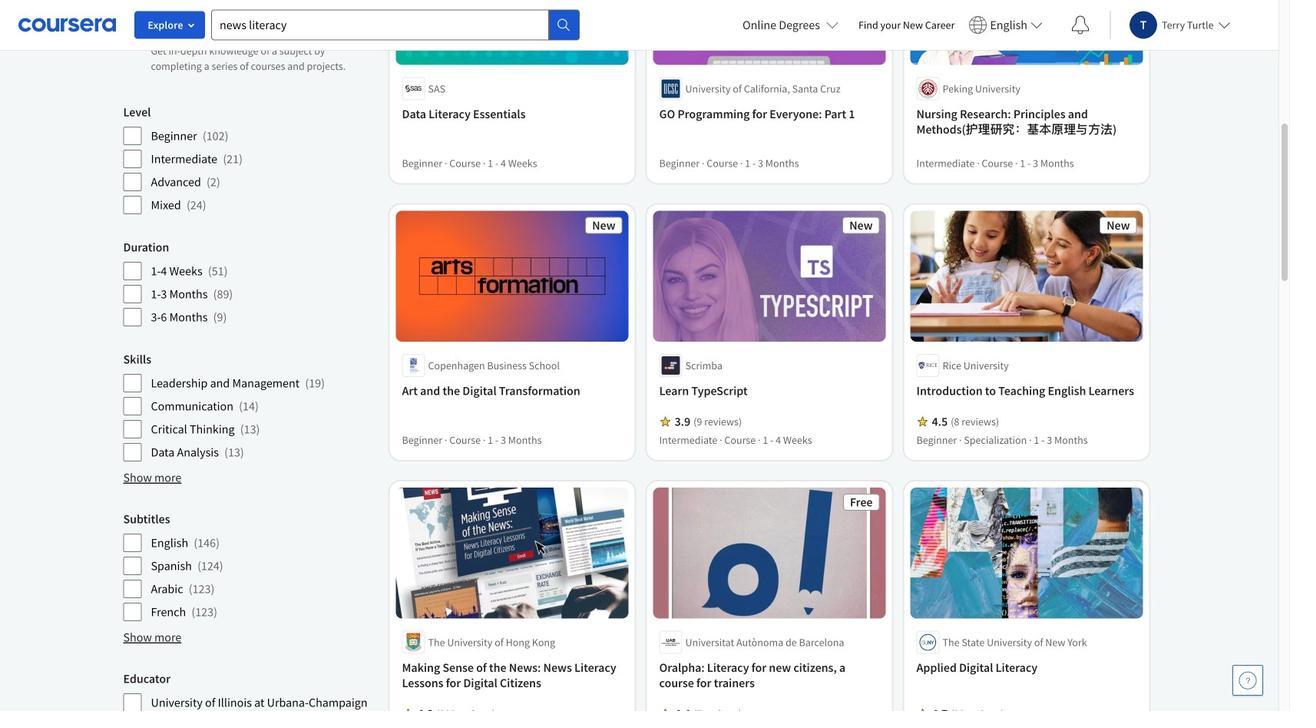 Task type: vqa. For each thing, say whether or not it's contained in the screenshot.
2nd group from the bottom
yes



Task type: describe. For each thing, give the bounding box(es) containing it.
1 group from the top
[[123, 104, 374, 215]]

help center image
[[1239, 671, 1257, 690]]

2 group from the top
[[123, 239, 374, 327]]

coursera image
[[18, 12, 116, 37]]

3 group from the top
[[123, 352, 374, 462]]

5 group from the top
[[123, 671, 374, 711]]



Task type: locate. For each thing, give the bounding box(es) containing it.
What do you want to learn? text field
[[211, 10, 549, 40]]

group
[[123, 104, 374, 215], [123, 239, 374, 327], [123, 352, 374, 462], [123, 511, 374, 622], [123, 671, 374, 711]]

None search field
[[211, 10, 580, 40]]

4 group from the top
[[123, 511, 374, 622]]



